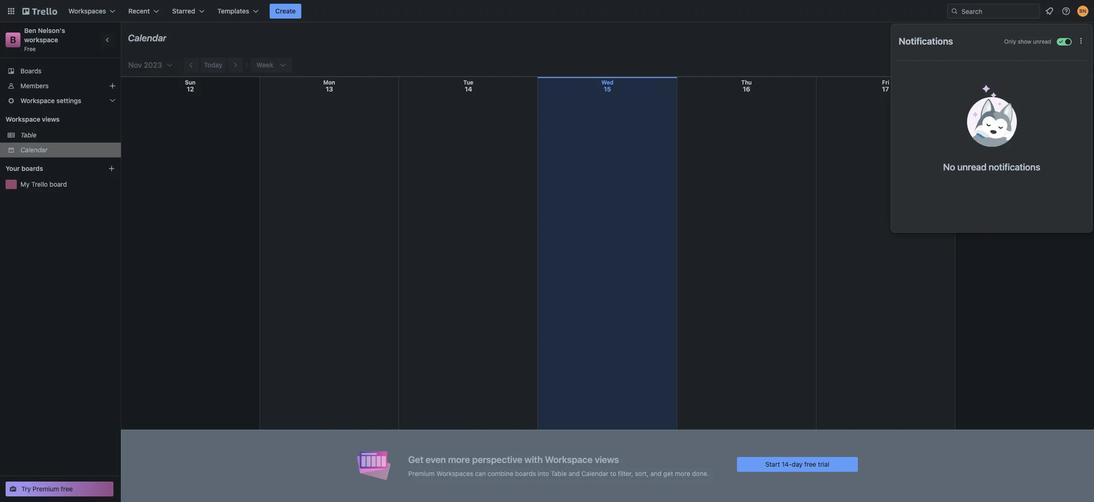 Task type: describe. For each thing, give the bounding box(es) containing it.
12
[[187, 85, 194, 93]]

2023
[[144, 61, 162, 69]]

0 horizontal spatial table
[[20, 131, 36, 139]]

starred button
[[167, 4, 210, 19]]

try premium free
[[21, 486, 73, 494]]

0 vertical spatial views
[[42, 115, 60, 123]]

nov
[[128, 61, 142, 69]]

15
[[604, 85, 611, 93]]

recent button
[[123, 4, 165, 19]]

templates button
[[212, 4, 264, 19]]

show
[[1018, 38, 1032, 45]]

only
[[1005, 38, 1017, 45]]

workspace for workspace views
[[6, 115, 40, 123]]

workspace navigation collapse icon image
[[101, 33, 114, 47]]

nelson's
[[38, 27, 65, 34]]

0 horizontal spatial unread
[[958, 162, 987, 173]]

Calendar text field
[[128, 29, 167, 47]]

only show unread
[[1005, 38, 1052, 45]]

workspace settings
[[20, 97, 81, 105]]

0 horizontal spatial more
[[448, 455, 470, 465]]

Search field
[[959, 4, 1040, 18]]

workspace inside get even more perspective with workspace views premium workspaces can combine boards into table and calendar to filter, sort, and get more done.
[[545, 455, 593, 465]]

ben nelson's workspace free
[[24, 27, 67, 53]]

b
[[10, 34, 16, 45]]

0 notifications image
[[1044, 6, 1055, 17]]

workspace
[[24, 36, 58, 44]]

open information menu image
[[1062, 7, 1071, 16]]

with
[[525, 455, 543, 465]]

members link
[[0, 79, 121, 93]]

2 and from the left
[[651, 470, 662, 478]]

fri
[[882, 79, 890, 86]]

workspaces button
[[63, 4, 121, 19]]

add board image
[[108, 165, 115, 173]]

filter,
[[618, 470, 633, 478]]

calendar inside get even more perspective with workspace views premium workspaces can combine boards into table and calendar to filter, sort, and get more done.
[[582, 470, 609, 478]]

calendar link
[[20, 146, 115, 155]]

nov 2023 button
[[125, 58, 173, 73]]

14
[[465, 85, 472, 93]]

create button
[[270, 4, 301, 19]]

primary element
[[0, 0, 1094, 22]]

1 horizontal spatial unread
[[1033, 38, 1052, 45]]

today
[[204, 61, 222, 69]]

trial
[[818, 461, 830, 469]]

filters button
[[1050, 31, 1086, 46]]

wed
[[602, 79, 614, 86]]

notifications
[[899, 36, 953, 47]]

0 vertical spatial calendar
[[128, 33, 167, 43]]

start 14-day free trial link
[[737, 457, 858, 472]]

starred
[[172, 7, 195, 15]]

try
[[21, 486, 31, 494]]



Task type: vqa. For each thing, say whether or not it's contained in the screenshot.
Tue
yes



Task type: locate. For each thing, give the bounding box(es) containing it.
trello
[[31, 180, 48, 188]]

unread right the show
[[1033, 38, 1052, 45]]

get
[[664, 470, 673, 478]]

premium inside get even more perspective with workspace views premium workspaces can combine boards into table and calendar to filter, sort, and get more done.
[[408, 470, 435, 478]]

1 vertical spatial table
[[551, 470, 567, 478]]

0 horizontal spatial calendar
[[20, 146, 47, 154]]

views down workspace settings at left
[[42, 115, 60, 123]]

your
[[6, 165, 20, 173]]

0 vertical spatial more
[[448, 455, 470, 465]]

14-
[[782, 461, 792, 469]]

can
[[475, 470, 486, 478]]

thu
[[742, 79, 752, 86]]

perspective
[[472, 455, 523, 465]]

ben nelson (bennelson96) image
[[1078, 6, 1089, 17]]

calendar inside calendar 'link'
[[20, 146, 47, 154]]

workspaces
[[68, 7, 106, 15], [437, 470, 473, 478]]

my trello board link
[[20, 180, 115, 189]]

1 horizontal spatial views
[[595, 455, 619, 465]]

1 vertical spatial workspace
[[6, 115, 40, 123]]

1 horizontal spatial more
[[675, 470, 691, 478]]

more right "even"
[[448, 455, 470, 465]]

premium inside button
[[33, 486, 59, 494]]

your boards
[[6, 165, 43, 173]]

premium right try
[[33, 486, 59, 494]]

premium
[[408, 470, 435, 478], [33, 486, 59, 494]]

1 horizontal spatial free
[[805, 461, 817, 469]]

views inside get even more perspective with workspace views premium workspaces can combine boards into table and calendar to filter, sort, and get more done.
[[595, 455, 619, 465]]

calendar down recent dropdown button at the left top of the page
[[128, 33, 167, 43]]

boards up my at top
[[21, 165, 43, 173]]

1 vertical spatial premium
[[33, 486, 59, 494]]

search image
[[951, 7, 959, 15]]

free inside button
[[61, 486, 73, 494]]

2 horizontal spatial calendar
[[582, 470, 609, 478]]

0 horizontal spatial views
[[42, 115, 60, 123]]

get
[[408, 455, 424, 465]]

1 vertical spatial unread
[[958, 162, 987, 173]]

and right into
[[569, 470, 580, 478]]

boards inside get even more perspective with workspace views premium workspaces can combine boards into table and calendar to filter, sort, and get more done.
[[515, 470, 536, 478]]

unread right "no"
[[958, 162, 987, 173]]

notifications
[[989, 162, 1041, 173]]

2 vertical spatial calendar
[[582, 470, 609, 478]]

0 vertical spatial premium
[[408, 470, 435, 478]]

table down the workspace views at the top left
[[20, 131, 36, 139]]

0 vertical spatial unread
[[1033, 38, 1052, 45]]

1 vertical spatial views
[[595, 455, 619, 465]]

week button
[[251, 58, 292, 73]]

board
[[50, 180, 67, 188]]

workspace down "members" at left top
[[20, 97, 55, 105]]

workspaces inside dropdown button
[[68, 7, 106, 15]]

get even more perspective with workspace views premium workspaces can combine boards into table and calendar to filter, sort, and get more done.
[[408, 455, 709, 478]]

table link
[[20, 131, 115, 140]]

workspaces inside get even more perspective with workspace views premium workspaces can combine boards into table and calendar to filter, sort, and get more done.
[[437, 470, 473, 478]]

unread
[[1033, 38, 1052, 45], [958, 162, 987, 173]]

0 horizontal spatial and
[[569, 470, 580, 478]]

table right into
[[551, 470, 567, 478]]

1 vertical spatial more
[[675, 470, 691, 478]]

templates
[[218, 7, 249, 15]]

0 vertical spatial free
[[805, 461, 817, 469]]

and left 'get' on the right bottom of page
[[651, 470, 662, 478]]

workspace inside popup button
[[20, 97, 55, 105]]

workspaces up workspace navigation collapse icon
[[68, 7, 106, 15]]

workspace views
[[6, 115, 60, 123]]

into
[[538, 470, 549, 478]]

1 horizontal spatial calendar
[[128, 33, 167, 43]]

table
[[20, 131, 36, 139], [551, 470, 567, 478]]

workspace settings button
[[0, 93, 121, 108]]

workspace down workspace settings at left
[[6, 115, 40, 123]]

try premium free button
[[6, 482, 113, 497]]

your boards with 1 items element
[[6, 163, 94, 174]]

16
[[743, 85, 751, 93]]

free
[[24, 46, 36, 53]]

today button
[[200, 58, 226, 73]]

1 and from the left
[[569, 470, 580, 478]]

start
[[766, 461, 780, 469]]

filters
[[1064, 34, 1083, 42]]

free
[[805, 461, 817, 469], [61, 486, 73, 494]]

workspace
[[20, 97, 55, 105], [6, 115, 40, 123], [545, 455, 593, 465]]

sort,
[[635, 470, 649, 478]]

0 vertical spatial workspaces
[[68, 7, 106, 15]]

done.
[[692, 470, 709, 478]]

settings
[[56, 97, 81, 105]]

ben nelson's workspace link
[[24, 27, 67, 44]]

no
[[944, 162, 956, 173]]

create
[[275, 7, 296, 15]]

sun
[[185, 79, 196, 86]]

0 vertical spatial boards
[[21, 165, 43, 173]]

0 horizontal spatial boards
[[21, 165, 43, 173]]

even
[[426, 455, 446, 465]]

boards
[[20, 67, 42, 75]]

1 horizontal spatial table
[[551, 470, 567, 478]]

nov 2023
[[128, 61, 162, 69]]

more
[[448, 455, 470, 465], [675, 470, 691, 478]]

2 vertical spatial workspace
[[545, 455, 593, 465]]

members
[[20, 82, 49, 90]]

17
[[882, 85, 889, 93]]

mon
[[324, 79, 335, 86]]

combine
[[488, 470, 514, 478]]

1 vertical spatial free
[[61, 486, 73, 494]]

table inside get even more perspective with workspace views premium workspaces can combine boards into table and calendar to filter, sort, and get more done.
[[551, 470, 567, 478]]

views
[[42, 115, 60, 123], [595, 455, 619, 465]]

13
[[326, 85, 333, 93]]

week
[[256, 61, 273, 69]]

1 vertical spatial calendar
[[20, 146, 47, 154]]

0 vertical spatial table
[[20, 131, 36, 139]]

free right day
[[805, 461, 817, 469]]

my trello board
[[20, 180, 67, 188]]

to
[[610, 470, 616, 478]]

boards link
[[0, 64, 121, 79]]

no unread notifications
[[944, 162, 1041, 173]]

premium down get
[[408, 470, 435, 478]]

free right try
[[61, 486, 73, 494]]

workspace for workspace settings
[[20, 97, 55, 105]]

start 14-day free trial
[[766, 461, 830, 469]]

back to home image
[[22, 4, 57, 19]]

0 horizontal spatial premium
[[33, 486, 59, 494]]

recent
[[128, 7, 150, 15]]

1 vertical spatial boards
[[515, 470, 536, 478]]

workspace up into
[[545, 455, 593, 465]]

workspaces down "even"
[[437, 470, 473, 478]]

1 horizontal spatial boards
[[515, 470, 536, 478]]

taco image
[[967, 85, 1017, 147]]

my
[[20, 180, 30, 188]]

1 horizontal spatial workspaces
[[437, 470, 473, 478]]

0 horizontal spatial workspaces
[[68, 7, 106, 15]]

tue
[[464, 79, 474, 86]]

and
[[569, 470, 580, 478], [651, 470, 662, 478]]

0 horizontal spatial free
[[61, 486, 73, 494]]

b link
[[6, 33, 20, 47]]

boards down the with
[[515, 470, 536, 478]]

calendar left to
[[582, 470, 609, 478]]

0 vertical spatial workspace
[[20, 97, 55, 105]]

1 vertical spatial workspaces
[[437, 470, 473, 478]]

boards
[[21, 165, 43, 173], [515, 470, 536, 478]]

ben
[[24, 27, 36, 34]]

calendar up your boards
[[20, 146, 47, 154]]

calendar
[[128, 33, 167, 43], [20, 146, 47, 154], [582, 470, 609, 478]]

more right 'get' on the right bottom of page
[[675, 470, 691, 478]]

1 horizontal spatial premium
[[408, 470, 435, 478]]

day
[[792, 461, 803, 469]]

1 horizontal spatial and
[[651, 470, 662, 478]]

views up to
[[595, 455, 619, 465]]



